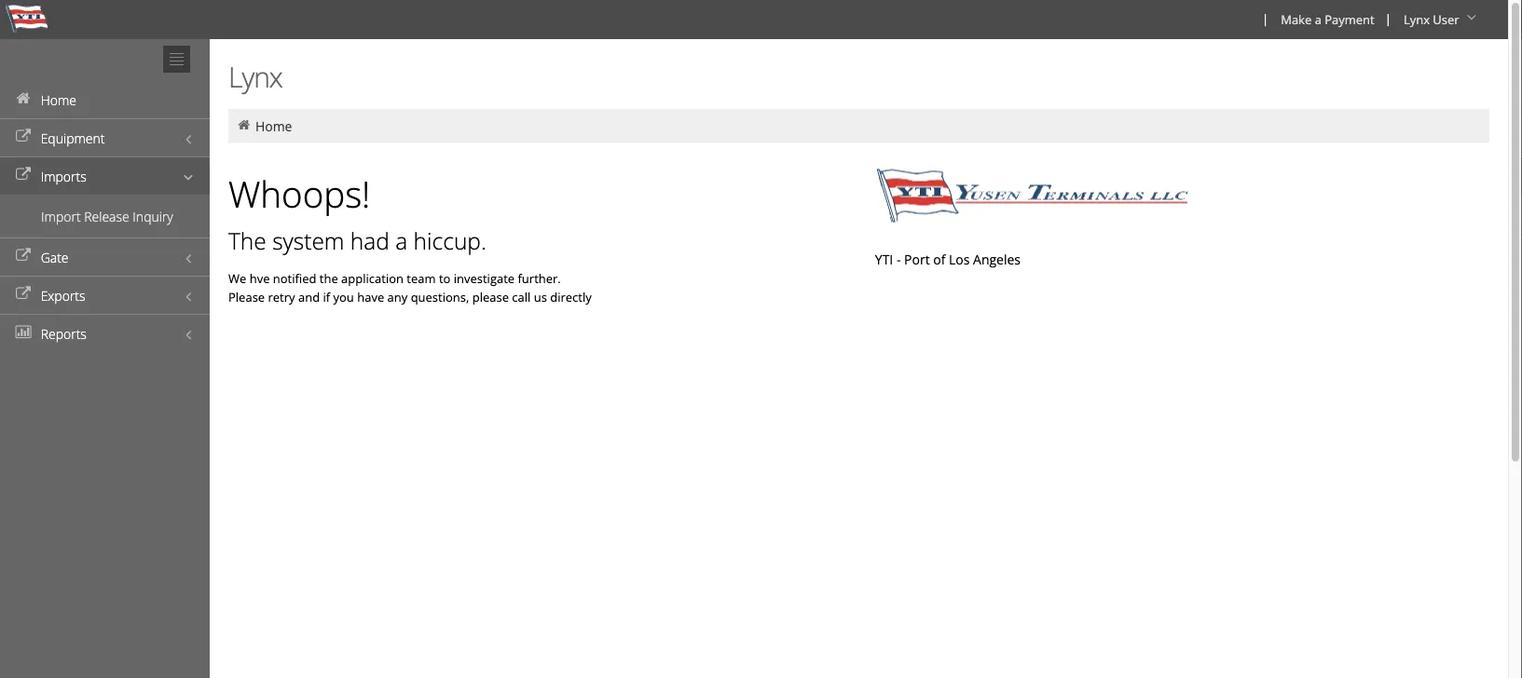 Task type: locate. For each thing, give the bounding box(es) containing it.
1 vertical spatial external link image
[[14, 288, 33, 301]]

external link image down home icon
[[14, 130, 33, 143]]

external link image for imports
[[14, 168, 33, 181]]

|
[[1262, 10, 1269, 27], [1385, 10, 1392, 27]]

external link image inside equipment link
[[14, 130, 33, 143]]

home link right home image
[[255, 117, 292, 135]]

of
[[933, 251, 946, 268]]

port
[[904, 251, 930, 268]]

a right 'make'
[[1315, 11, 1322, 27]]

-
[[897, 251, 901, 268]]

external link image
[[14, 168, 33, 181], [14, 288, 33, 301]]

the
[[228, 226, 266, 256]]

angle down image
[[1463, 11, 1481, 24]]

0 horizontal spatial a
[[395, 226, 408, 256]]

hiccup.
[[413, 226, 486, 256]]

we hve notified the application team to investigate further. please retry and if you have any questions, please call us directly
[[228, 270, 592, 305]]

0 vertical spatial external link image
[[14, 130, 33, 143]]

external link image for gate
[[14, 249, 33, 262]]

1 | from the left
[[1262, 10, 1269, 27]]

external link image inside gate link
[[14, 249, 33, 262]]

inquiry
[[133, 207, 173, 225]]

0 vertical spatial lynx
[[1404, 11, 1430, 27]]

1 horizontal spatial |
[[1385, 10, 1392, 27]]

imports
[[41, 167, 86, 185]]

home image
[[236, 119, 252, 132]]

retry
[[268, 288, 295, 305]]

make a payment
[[1281, 11, 1375, 27]]

please
[[472, 288, 509, 305]]

lynx
[[1404, 11, 1430, 27], [228, 57, 282, 96]]

home link
[[0, 80, 210, 118], [255, 117, 292, 135]]

external link image left gate
[[14, 249, 33, 262]]

0 horizontal spatial home link
[[0, 80, 210, 118]]

release
[[84, 207, 129, 225]]

1 external link image from the top
[[14, 168, 33, 181]]

1 vertical spatial a
[[395, 226, 408, 256]]

lynx user link
[[1395, 0, 1488, 39]]

1 horizontal spatial home
[[255, 117, 292, 135]]

directly
[[550, 288, 592, 305]]

we
[[228, 270, 246, 287]]

external link image
[[14, 130, 33, 143], [14, 249, 33, 262]]

1 vertical spatial home
[[255, 117, 292, 135]]

| right payment
[[1385, 10, 1392, 27]]

1 vertical spatial external link image
[[14, 249, 33, 262]]

2 external link image from the top
[[14, 249, 33, 262]]

external link image inside imports link
[[14, 168, 33, 181]]

| left 'make'
[[1262, 10, 1269, 27]]

and
[[298, 288, 320, 305]]

yti - port of los angeles
[[875, 251, 1021, 268]]

external link image up bar chart image
[[14, 288, 33, 301]]

home link up equipment
[[0, 80, 210, 118]]

home
[[41, 91, 76, 109], [255, 117, 292, 135]]

external link image for equipment
[[14, 130, 33, 143]]

1 external link image from the top
[[14, 130, 33, 143]]

1 vertical spatial lynx
[[228, 57, 282, 96]]

any
[[387, 288, 408, 305]]

0 vertical spatial a
[[1315, 11, 1322, 27]]

import release inquiry link
[[0, 202, 210, 230]]

a
[[1315, 11, 1322, 27], [395, 226, 408, 256]]

application
[[341, 270, 404, 287]]

gate
[[41, 248, 69, 266]]

questions,
[[411, 288, 469, 305]]

lynx left user
[[1404, 11, 1430, 27]]

2 external link image from the top
[[14, 288, 33, 301]]

external link image left the imports
[[14, 168, 33, 181]]

further.
[[518, 270, 561, 287]]

yti
[[875, 251, 893, 268]]

us
[[534, 288, 547, 305]]

bar chart image
[[14, 326, 33, 339]]

home right home image
[[255, 117, 292, 135]]

a right had
[[395, 226, 408, 256]]

lynx for lynx
[[228, 57, 282, 96]]

home right home icon
[[41, 91, 76, 109]]

0 vertical spatial external link image
[[14, 168, 33, 181]]

hve
[[250, 270, 270, 287]]

lynx user
[[1404, 11, 1459, 27]]

imports link
[[0, 157, 210, 195]]

external link image inside 'exports' link
[[14, 288, 33, 301]]

0 horizontal spatial |
[[1262, 10, 1269, 27]]

equipment link
[[0, 118, 210, 157]]

have
[[357, 288, 384, 305]]

0 horizontal spatial home
[[41, 91, 76, 109]]

lynx up home image
[[228, 57, 282, 96]]

1 horizontal spatial lynx
[[1404, 11, 1430, 27]]

0 horizontal spatial lynx
[[228, 57, 282, 96]]

to
[[439, 270, 451, 287]]



Task type: vqa. For each thing, say whether or not it's contained in the screenshot.
Release
yes



Task type: describe. For each thing, give the bounding box(es) containing it.
1 horizontal spatial home link
[[255, 117, 292, 135]]

whoops!
[[228, 170, 370, 219]]

angeles
[[973, 251, 1021, 268]]

0 vertical spatial home
[[41, 91, 76, 109]]

gate link
[[0, 238, 210, 276]]

home image
[[14, 92, 33, 105]]

please
[[228, 288, 265, 305]]

whoops! the system had a hiccup.
[[228, 170, 486, 256]]

reports
[[41, 325, 87, 343]]

exports
[[41, 287, 85, 304]]

you
[[333, 288, 354, 305]]

investigate
[[454, 270, 515, 287]]

the
[[320, 270, 338, 287]]

lynx for lynx user
[[1404, 11, 1430, 27]]

payment
[[1325, 11, 1375, 27]]

equipment
[[41, 129, 105, 147]]

user
[[1433, 11, 1459, 27]]

call
[[512, 288, 531, 305]]

external link image for exports
[[14, 288, 33, 301]]

reports link
[[0, 314, 210, 352]]

import
[[41, 207, 81, 225]]

exports link
[[0, 276, 210, 314]]

1 horizontal spatial a
[[1315, 11, 1322, 27]]

los
[[949, 251, 970, 268]]

notified
[[273, 270, 316, 287]]

make a payment link
[[1273, 0, 1381, 39]]

make
[[1281, 11, 1312, 27]]

2 | from the left
[[1385, 10, 1392, 27]]

system
[[272, 226, 344, 256]]

a inside whoops! the system had a hiccup.
[[395, 226, 408, 256]]

team
[[407, 270, 436, 287]]

had
[[350, 226, 390, 256]]

if
[[323, 288, 330, 305]]

import release inquiry
[[41, 207, 173, 225]]



